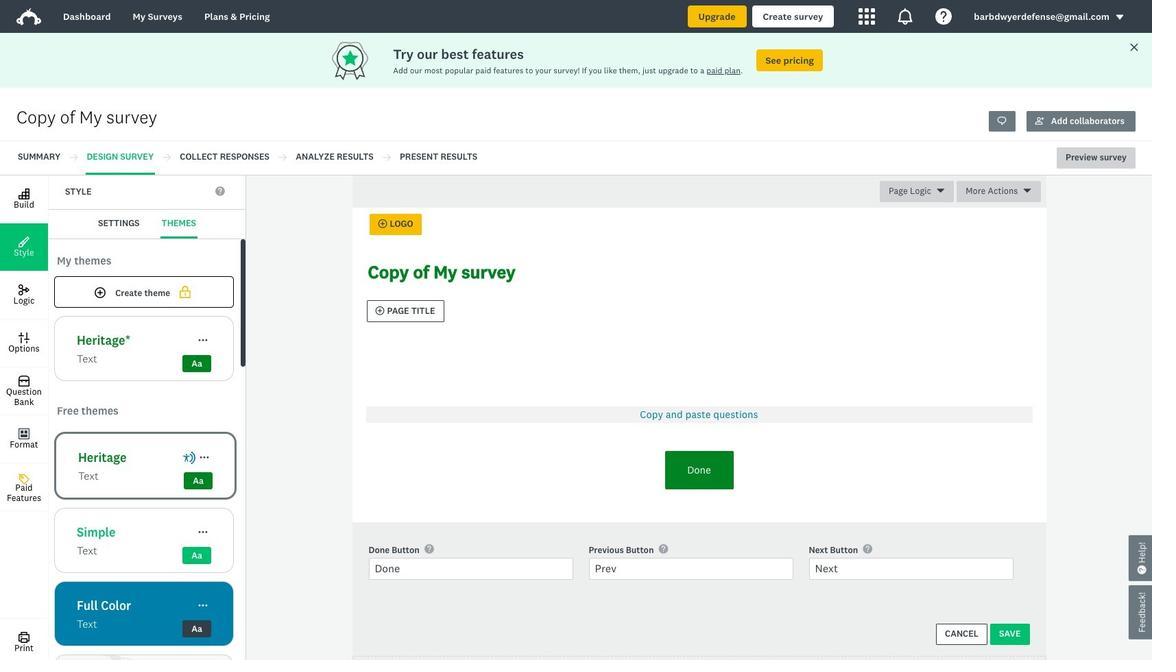 Task type: vqa. For each thing, say whether or not it's contained in the screenshot.
SURVEYMONKEY LOGO
yes



Task type: locate. For each thing, give the bounding box(es) containing it.
0 horizontal spatial products icon image
[[859, 8, 875, 25]]

1 products icon image from the left
[[859, 8, 875, 25]]

products icon image
[[859, 8, 875, 25], [897, 8, 914, 25]]

None text field
[[369, 558, 574, 580], [589, 558, 794, 580], [809, 558, 1014, 580], [369, 558, 574, 580], [589, 558, 794, 580], [809, 558, 1014, 580]]

1 horizontal spatial products icon image
[[897, 8, 914, 25]]

surveymonkey logo image
[[16, 8, 41, 25]]



Task type: describe. For each thing, give the bounding box(es) containing it.
2 products icon image from the left
[[897, 8, 914, 25]]

rewards image
[[329, 38, 393, 83]]

help icon image
[[936, 8, 952, 25]]

dropdown arrow image
[[1115, 13, 1125, 22]]

not filled image
[[177, 285, 194, 300]]



